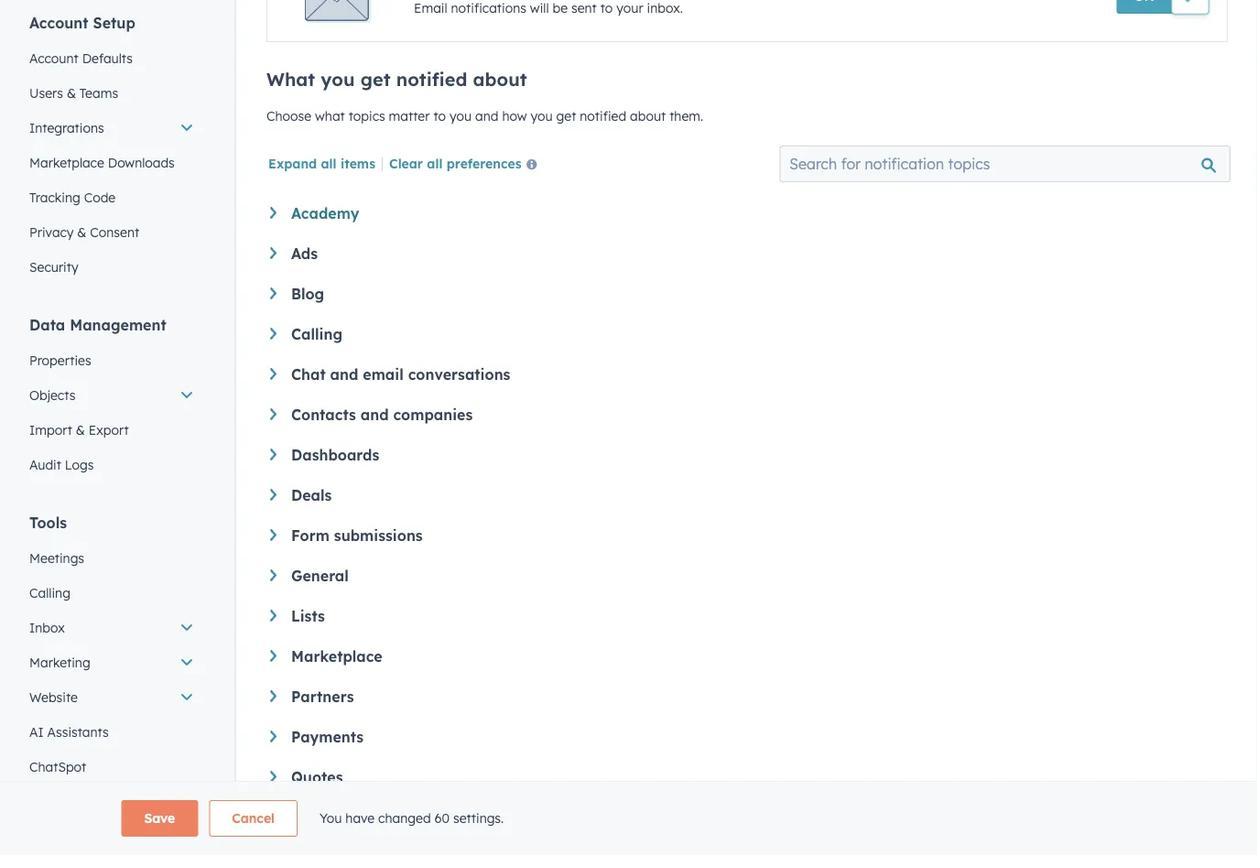 Task type: vqa. For each thing, say whether or not it's contained in the screenshot.
Search content SEARCH BOX
no



Task type: locate. For each thing, give the bounding box(es) containing it.
2 vertical spatial and
[[361, 406, 389, 424]]

tracking code
[[29, 190, 116, 206]]

you right how
[[531, 108, 553, 124]]

caret image for contacts and companies
[[270, 408, 277, 420]]

calling up chat
[[291, 325, 343, 343]]

calling inside tools element
[[29, 585, 70, 601]]

1 vertical spatial to
[[434, 108, 446, 124]]

account for account setup
[[29, 14, 88, 32]]

audit logs link
[[18, 448, 205, 483]]

caret image left partners
[[270, 691, 277, 702]]

blog button
[[270, 285, 1224, 303]]

inbox button
[[18, 611, 205, 646]]

0 horizontal spatial you
[[321, 68, 355, 91]]

2 all from the left
[[427, 155, 443, 171]]

all for expand
[[321, 155, 337, 171]]

to right sent
[[600, 0, 613, 16]]

integrations
[[29, 120, 104, 136]]

notifications
[[451, 0, 527, 16]]

1 vertical spatial marketplace
[[291, 647, 383, 666]]

0 vertical spatial marketplace
[[29, 155, 104, 171]]

0 vertical spatial get
[[361, 68, 391, 91]]

form submissions button
[[270, 527, 1224, 545]]

calling
[[291, 325, 343, 343], [29, 585, 70, 601]]

& left export
[[76, 422, 85, 438]]

inbox
[[29, 620, 65, 636]]

choose what topics matter to you and how you get notified about them.
[[266, 108, 704, 124]]

caret image inside deals dropdown button
[[270, 489, 277, 501]]

1 horizontal spatial all
[[427, 155, 443, 171]]

caret image inside the contacts and companies 'dropdown button'
[[270, 408, 277, 420]]

3 caret image from the top
[[270, 408, 277, 420]]

1 caret image from the top
[[270, 288, 277, 299]]

caret image inside ads dropdown button
[[270, 247, 277, 259]]

caret image left ads
[[270, 247, 277, 259]]

caret image for quotes
[[270, 771, 277, 783]]

and
[[475, 108, 499, 124], [330, 365, 358, 384], [361, 406, 389, 424]]

what you get notified about
[[266, 68, 527, 91]]

& right privacy
[[77, 224, 86, 240]]

marketplace down integrations
[[29, 155, 104, 171]]

2 account from the top
[[29, 50, 79, 66]]

caret image for deals
[[270, 489, 277, 501]]

caret image inside chat and email conversations dropdown button
[[270, 368, 277, 380]]

0 vertical spatial to
[[600, 0, 613, 16]]

0 horizontal spatial marketplace
[[29, 155, 104, 171]]

email
[[363, 365, 404, 384]]

marketplace up partners
[[291, 647, 383, 666]]

1 caret image from the top
[[270, 207, 277, 219]]

properties link
[[18, 343, 205, 378]]

to right matter
[[434, 108, 446, 124]]

to
[[600, 0, 613, 16], [434, 108, 446, 124]]

about up how
[[473, 68, 527, 91]]

defaults
[[82, 50, 133, 66]]

caret image inside blog dropdown button
[[270, 288, 277, 299]]

1 vertical spatial calling
[[29, 585, 70, 601]]

marketplace downloads
[[29, 155, 175, 171]]

2 caret image from the top
[[270, 247, 277, 259]]

meetings link
[[18, 541, 205, 576]]

9 caret image from the top
[[270, 731, 277, 743]]

2 vertical spatial &
[[76, 422, 85, 438]]

downloads
[[108, 155, 175, 171]]

caret image left chat
[[270, 368, 277, 380]]

account for account defaults
[[29, 50, 79, 66]]

0 horizontal spatial to
[[434, 108, 446, 124]]

1 horizontal spatial and
[[361, 406, 389, 424]]

4 caret image from the top
[[270, 449, 277, 460]]

ads button
[[270, 245, 1224, 263]]

management
[[70, 316, 166, 334]]

3 caret image from the top
[[270, 368, 277, 380]]

&
[[67, 85, 76, 101], [77, 224, 86, 240], [76, 422, 85, 438]]

form
[[291, 527, 330, 545]]

clear all preferences
[[389, 155, 522, 171]]

about left them.
[[630, 108, 666, 124]]

1 horizontal spatial get
[[556, 108, 576, 124]]

0 horizontal spatial calling
[[29, 585, 70, 601]]

caret image inside "partners" dropdown button
[[270, 691, 277, 702]]

8 caret image from the top
[[270, 691, 277, 702]]

caret image for general
[[270, 570, 277, 581]]

notified up matter
[[396, 68, 467, 91]]

caret image left deals
[[270, 489, 277, 501]]

properties
[[29, 353, 91, 369]]

ai assistants
[[29, 724, 109, 740]]

caret image inside quotes dropdown button
[[270, 771, 277, 783]]

you up the "clear all preferences"
[[450, 108, 472, 124]]

what
[[266, 68, 315, 91]]

0 vertical spatial and
[[475, 108, 499, 124]]

your
[[617, 0, 644, 16]]

1 vertical spatial &
[[77, 224, 86, 240]]

marketplace
[[29, 155, 104, 171], [291, 647, 383, 666]]

all inside button
[[427, 155, 443, 171]]

get
[[361, 68, 391, 91], [556, 108, 576, 124]]

chat and email conversations button
[[270, 365, 1224, 384]]

caret image
[[270, 207, 277, 219], [270, 247, 277, 259], [270, 368, 277, 380], [270, 449, 277, 460], [270, 489, 277, 501], [270, 570, 277, 581], [270, 610, 277, 622], [270, 691, 277, 702], [270, 731, 277, 743]]

1 vertical spatial about
[[630, 108, 666, 124]]

caret image left dashboards
[[270, 449, 277, 460]]

objects
[[29, 387, 75, 403]]

export
[[89, 422, 129, 438]]

expand all items button
[[268, 155, 375, 171]]

caret image for partners
[[270, 691, 277, 702]]

all
[[321, 155, 337, 171], [427, 155, 443, 171]]

Search for notification topics search field
[[780, 146, 1231, 182]]

you
[[320, 810, 342, 827]]

blog
[[291, 285, 324, 303]]

caret image left general
[[270, 570, 277, 581]]

0 horizontal spatial notified
[[396, 68, 467, 91]]

caret image inside the marketplace dropdown button
[[270, 650, 277, 662]]

caret image inside general dropdown button
[[270, 570, 277, 581]]

choose
[[266, 108, 311, 124]]

1 horizontal spatial notified
[[580, 108, 627, 124]]

caret image inside payments dropdown button
[[270, 731, 277, 743]]

1 horizontal spatial calling
[[291, 325, 343, 343]]

0 horizontal spatial and
[[330, 365, 358, 384]]

marketplace inside account setup element
[[29, 155, 104, 171]]

7 caret image from the top
[[270, 610, 277, 622]]

submissions
[[334, 527, 423, 545]]

all right clear
[[427, 155, 443, 171]]

and down email
[[361, 406, 389, 424]]

caret image inside lists dropdown button
[[270, 610, 277, 622]]

caret image left lists
[[270, 610, 277, 622]]

caret image left payments
[[270, 731, 277, 743]]

data
[[29, 316, 65, 334]]

account up users
[[29, 50, 79, 66]]

5 caret image from the top
[[270, 489, 277, 501]]

marketplace for marketplace
[[291, 647, 383, 666]]

account
[[29, 14, 88, 32], [29, 50, 79, 66]]

chatspot link
[[18, 750, 205, 785]]

0 horizontal spatial all
[[321, 155, 337, 171]]

marketing
[[29, 655, 90, 671]]

quotes
[[291, 768, 343, 787]]

1 vertical spatial and
[[330, 365, 358, 384]]

caret image left academy
[[270, 207, 277, 219]]

payments
[[291, 728, 364, 746]]

settings.
[[453, 810, 504, 827]]

expand
[[268, 155, 317, 171]]

account defaults
[[29, 50, 133, 66]]

& right users
[[67, 85, 76, 101]]

account setup element
[[18, 13, 205, 285]]

5 caret image from the top
[[270, 650, 277, 662]]

caret image inside form submissions dropdown button
[[270, 529, 277, 541]]

and for chat and email conversations
[[330, 365, 358, 384]]

6 caret image from the top
[[270, 771, 277, 783]]

get right how
[[556, 108, 576, 124]]

& inside data management element
[[76, 422, 85, 438]]

0 vertical spatial &
[[67, 85, 76, 101]]

privacy
[[29, 224, 74, 240]]

notified left them.
[[580, 108, 627, 124]]

caret image for payments
[[270, 731, 277, 743]]

caret image for blog
[[270, 288, 277, 299]]

preferences
[[447, 155, 522, 171]]

data management element
[[18, 315, 205, 483]]

2 caret image from the top
[[270, 328, 277, 340]]

email
[[414, 0, 447, 16]]

caret image inside academy 'dropdown button'
[[270, 207, 277, 219]]

general
[[291, 567, 349, 585]]

1 horizontal spatial marketplace
[[291, 647, 383, 666]]

account up account defaults
[[29, 14, 88, 32]]

import & export link
[[18, 413, 205, 448]]

lists button
[[270, 607, 1224, 625]]

about
[[473, 68, 527, 91], [630, 108, 666, 124]]

logs
[[65, 457, 94, 473]]

tracking code link
[[18, 180, 205, 215]]

deals button
[[270, 486, 1224, 505]]

and right chat
[[330, 365, 358, 384]]

1 vertical spatial notified
[[580, 108, 627, 124]]

get up 'topics'
[[361, 68, 391, 91]]

1 account from the top
[[29, 14, 88, 32]]

import & export
[[29, 422, 129, 438]]

caret image inside calling dropdown button
[[270, 328, 277, 340]]

4 caret image from the top
[[270, 529, 277, 541]]

0 vertical spatial notified
[[396, 68, 467, 91]]

caret image
[[270, 288, 277, 299], [270, 328, 277, 340], [270, 408, 277, 420], [270, 529, 277, 541], [270, 650, 277, 662], [270, 771, 277, 783]]

and left how
[[475, 108, 499, 124]]

0 horizontal spatial about
[[473, 68, 527, 91]]

1 horizontal spatial you
[[450, 108, 472, 124]]

meetings
[[29, 550, 84, 566]]

chatspot
[[29, 759, 86, 775]]

1 vertical spatial account
[[29, 50, 79, 66]]

6 caret image from the top
[[270, 570, 277, 581]]

marketplace for marketplace downloads
[[29, 155, 104, 171]]

setup
[[93, 14, 135, 32]]

0 vertical spatial account
[[29, 14, 88, 32]]

you up what
[[321, 68, 355, 91]]

email notifications will be sent to your inbox.
[[414, 0, 683, 16]]

1 horizontal spatial to
[[600, 0, 613, 16]]

caret image inside dashboards dropdown button
[[270, 449, 277, 460]]

all left items
[[321, 155, 337, 171]]

calling up inbox
[[29, 585, 70, 601]]

1 all from the left
[[321, 155, 337, 171]]



Task type: describe. For each thing, give the bounding box(es) containing it.
data management
[[29, 316, 166, 334]]

privacy & consent link
[[18, 215, 205, 250]]

account setup
[[29, 14, 135, 32]]

ai
[[29, 724, 44, 740]]

quotes button
[[270, 768, 1224, 787]]

users & teams
[[29, 85, 118, 101]]

1 horizontal spatial about
[[630, 108, 666, 124]]

users
[[29, 85, 63, 101]]

matter
[[389, 108, 430, 124]]

objects button
[[18, 378, 205, 413]]

dashboards
[[291, 446, 379, 464]]

topics
[[349, 108, 385, 124]]

all for clear
[[427, 155, 443, 171]]

partners
[[291, 688, 354, 706]]

ai assistants link
[[18, 715, 205, 750]]

account defaults link
[[18, 41, 205, 76]]

save button
[[121, 800, 198, 837]]

you have changed 60 settings.
[[320, 810, 504, 827]]

companies
[[393, 406, 473, 424]]

marketplace button
[[270, 647, 1224, 666]]

& for export
[[76, 422, 85, 438]]

lists
[[291, 607, 325, 625]]

caret image for marketplace
[[270, 650, 277, 662]]

caret image for academy
[[270, 207, 277, 219]]

contacts and companies button
[[270, 406, 1224, 424]]

save
[[144, 810, 175, 827]]

and for contacts and companies
[[361, 406, 389, 424]]

contacts and companies
[[291, 406, 473, 424]]

consent
[[90, 224, 139, 240]]

dashboards button
[[270, 446, 1224, 464]]

1 vertical spatial get
[[556, 108, 576, 124]]

marketplace downloads link
[[18, 146, 205, 180]]

audit logs
[[29, 457, 94, 473]]

caret image for chat and email conversations
[[270, 368, 277, 380]]

contacts
[[291, 406, 356, 424]]

& for consent
[[77, 224, 86, 240]]

chat
[[291, 365, 326, 384]]

conversations
[[408, 365, 510, 384]]

2 horizontal spatial you
[[531, 108, 553, 124]]

cancel button
[[209, 800, 298, 837]]

calling link
[[18, 576, 205, 611]]

60
[[435, 810, 450, 827]]

ads
[[291, 245, 318, 263]]

general button
[[270, 567, 1224, 585]]

import
[[29, 422, 72, 438]]

privacy & consent
[[29, 224, 139, 240]]

security link
[[18, 250, 205, 285]]

code
[[84, 190, 116, 206]]

payments button
[[270, 728, 1224, 746]]

what
[[315, 108, 345, 124]]

tools element
[[18, 513, 205, 785]]

form submissions
[[291, 527, 423, 545]]

tracking
[[29, 190, 80, 206]]

sent
[[571, 0, 597, 16]]

2 horizontal spatial and
[[475, 108, 499, 124]]

security
[[29, 259, 78, 275]]

0 vertical spatial about
[[473, 68, 527, 91]]

how
[[502, 108, 527, 124]]

& for teams
[[67, 85, 76, 101]]

0 vertical spatial calling
[[291, 325, 343, 343]]

audit
[[29, 457, 61, 473]]

partners button
[[270, 688, 1224, 706]]

items
[[341, 155, 375, 171]]

caret image for form submissions
[[270, 529, 277, 541]]

caret image for lists
[[270, 610, 277, 622]]

will
[[530, 0, 549, 16]]

expand all items
[[268, 155, 375, 171]]

tools
[[29, 514, 67, 532]]

deals
[[291, 486, 332, 505]]

caret image for dashboards
[[270, 449, 277, 460]]

0 horizontal spatial get
[[361, 68, 391, 91]]

calling button
[[270, 325, 1224, 343]]

chat and email conversations
[[291, 365, 510, 384]]

website button
[[18, 680, 205, 715]]

integrations button
[[18, 111, 205, 146]]

changed
[[378, 810, 431, 827]]

academy button
[[270, 204, 1224, 223]]

caret image for ads
[[270, 247, 277, 259]]

caret image for calling
[[270, 328, 277, 340]]

them.
[[670, 108, 704, 124]]

marketing button
[[18, 646, 205, 680]]

be
[[553, 0, 568, 16]]

clear all preferences button
[[389, 154, 545, 176]]



